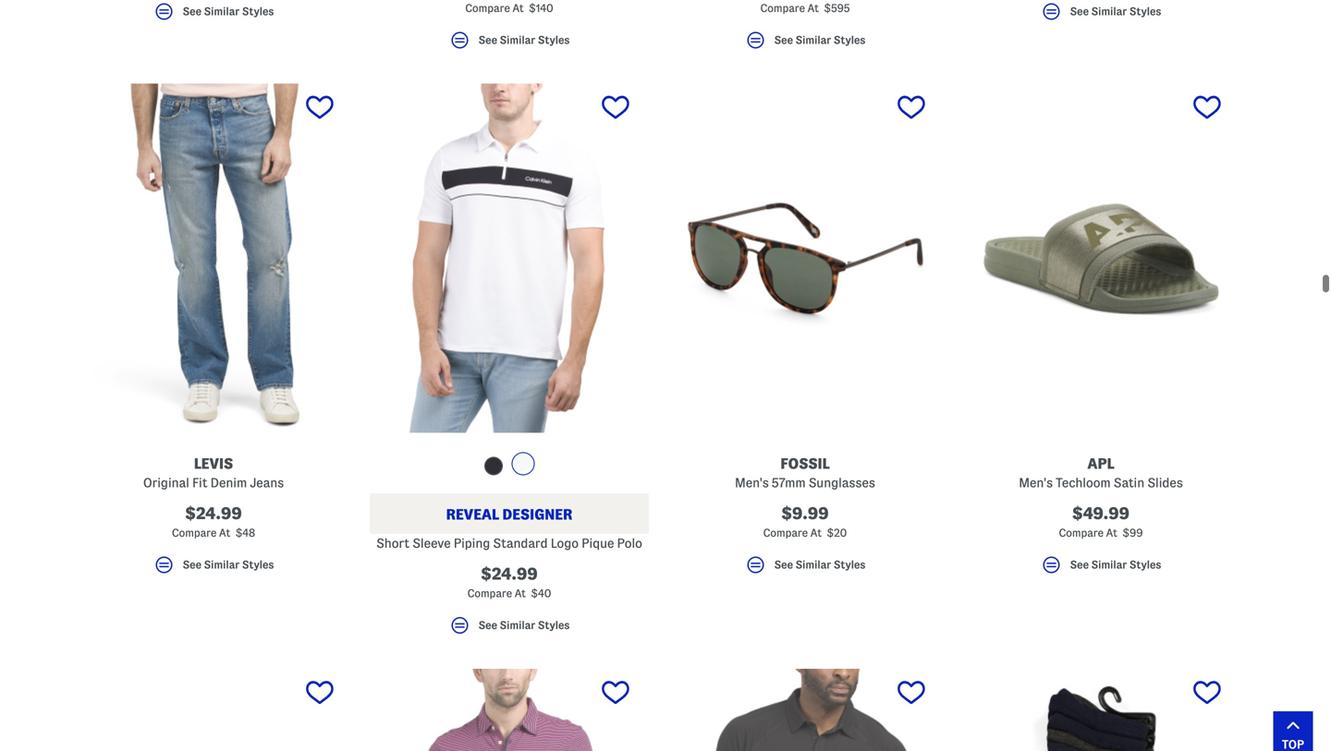 Task type: locate. For each thing, give the bounding box(es) containing it.
see similar styles inside the diesel $69.99 compare at              $140 element
[[479, 34, 570, 46]]

compare left $595
[[761, 2, 805, 14]]

compare for $9.99 compare at              $20
[[763, 528, 808, 539]]

short sleeve piping standard logo pique polo
[[376, 537, 643, 551]]

men's inside the fossil men's 57mm sunglasses
[[735, 476, 769, 490]]

$24.99 inside $24.99 compare at              $40
[[481, 565, 538, 583]]

$24.99
[[185, 505, 242, 523], [481, 565, 538, 583]]

compare inside $24.99 compare at              $40
[[468, 588, 512, 600]]

standard
[[493, 537, 548, 551]]

styles inside the diesel $69.99 compare at              $140 element
[[538, 34, 570, 46]]

styles inside apl men's techloom satin slides $49.99 compare at              $99 element
[[1130, 560, 1162, 571]]

polo
[[617, 537, 643, 551]]

similar inside reveal designer short sleeve piping standard logo pique polo $24.99 compare at              $40 element
[[500, 620, 536, 632]]

0 horizontal spatial men's
[[735, 476, 769, 490]]

0 horizontal spatial $24.99
[[185, 505, 242, 523]]

$24.99 compare at              $40
[[468, 565, 552, 600]]

men's for $49.99
[[1019, 476, 1053, 490]]

golden goose $449.99 compare at              $595 element
[[666, 0, 945, 60]]

original
[[143, 476, 189, 490]]

fossil men's 57mm sunglasses $9.99 compare at              $20 element
[[666, 84, 945, 585]]

compare inside $9.99 compare at              $20
[[763, 528, 808, 539]]

compare down $49.99
[[1059, 528, 1104, 539]]

men's
[[735, 476, 769, 490], [1019, 476, 1053, 490]]

see inside fossil men's 57mm sunglasses $9.99 compare at              $20 element
[[775, 560, 793, 571]]

satin
[[1114, 476, 1145, 490]]

see inside the diesel $69.99 compare at              $140 element
[[479, 34, 497, 46]]

compare down "fit"
[[172, 528, 217, 539]]

compare left $40
[[468, 588, 512, 600]]

1 vertical spatial $24.99
[[481, 565, 538, 583]]

57mm
[[772, 476, 806, 490]]

compare at              $595
[[761, 2, 850, 14]]

see inside apl men's techloom satin slides $49.99 compare at              $99 element
[[1070, 560, 1089, 571]]

compare inside $24.99 compare at              $48
[[172, 528, 217, 539]]

$48
[[236, 528, 255, 539]]

compare for $49.99 compare at              $99
[[1059, 528, 1104, 539]]

$9.99 compare at              $20
[[763, 505, 847, 539]]

1 men's from the left
[[735, 476, 769, 490]]

compare left $140
[[465, 2, 510, 14]]

see similar styles inside golden goose $449.99 compare at              $595 element
[[775, 34, 866, 46]]

similar inside levis original fit denim jeans $24.99 compare at              $48 element
[[204, 560, 240, 571]]

$24.99 for $24.99 compare at              $40
[[481, 565, 538, 583]]

$24.99 down the short sleeve piping standard logo pique polo in the left of the page
[[481, 565, 538, 583]]

2 men's from the left
[[1019, 476, 1053, 490]]

similar inside fossil men's 57mm sunglasses $9.99 compare at              $20 element
[[796, 560, 832, 571]]

compare down $9.99 in the bottom of the page
[[763, 528, 808, 539]]

$49.99 compare at              $99
[[1059, 505, 1143, 539]]

pique
[[582, 537, 614, 551]]

white image
[[515, 455, 531, 472]]

list box
[[480, 453, 539, 483]]

reveal designer short sleeve piping standard logo pique polo $24.99 compare at              $40 element
[[370, 84, 649, 645]]

styles inside fossil men's 57mm sunglasses $9.99 compare at              $20 element
[[834, 560, 866, 571]]

$24.99 for $24.99 compare at              $48
[[185, 505, 242, 523]]

reveal
[[446, 507, 499, 523]]

compare for $24.99 compare at              $40
[[468, 588, 512, 600]]

$24.99 down "fit"
[[185, 505, 242, 523]]

compare inside $49.99 compare at              $99
[[1059, 528, 1104, 539]]

men's left 57mm
[[735, 476, 769, 490]]

techloom
[[1056, 476, 1111, 490]]

men's left techloom
[[1019, 476, 1053, 490]]

$140
[[529, 2, 554, 14]]

1 horizontal spatial men's
[[1019, 476, 1053, 490]]

styles inside golden goose $449.99 compare at              $595 element
[[834, 34, 866, 46]]

men's techloom satin slides image
[[962, 84, 1241, 433]]

denim
[[210, 476, 247, 490]]

$24.99 inside $24.99 compare at              $48
[[185, 505, 242, 523]]

compare inside compare at              $140 link
[[465, 2, 510, 14]]

0 vertical spatial $24.99
[[185, 505, 242, 523]]

styles
[[242, 6, 274, 17], [1130, 6, 1162, 17], [538, 34, 570, 46], [834, 34, 866, 46], [242, 560, 274, 571], [834, 560, 866, 571], [1130, 560, 1162, 571], [538, 620, 570, 632]]

similar inside the diesel $69.99 compare at              $140 element
[[500, 34, 536, 46]]

men's inside the apl men's techloom satin slides
[[1019, 476, 1053, 490]]

compare at              $140
[[465, 2, 554, 14]]

$20
[[827, 528, 847, 539]]

slides
[[1148, 476, 1183, 490]]

1 horizontal spatial $24.99
[[481, 565, 538, 583]]

similar
[[204, 6, 240, 17], [1092, 6, 1127, 17], [500, 34, 536, 46], [796, 34, 832, 46], [204, 560, 240, 571], [796, 560, 832, 571], [1092, 560, 1127, 571], [500, 620, 536, 632]]

levis original fit denim jeans $24.99 compare at              $48 element
[[74, 84, 353, 585]]

compare
[[465, 2, 510, 14], [761, 2, 805, 14], [172, 528, 217, 539], [763, 528, 808, 539], [1059, 528, 1104, 539], [468, 588, 512, 600]]

see similar styles button
[[74, 0, 353, 31], [962, 0, 1241, 31], [370, 29, 649, 60], [666, 29, 945, 60], [74, 554, 353, 585], [666, 554, 945, 585], [962, 554, 1241, 585], [370, 615, 649, 645]]

levis
[[194, 456, 233, 472]]

see
[[183, 6, 202, 17], [1070, 6, 1089, 17], [479, 34, 497, 46], [775, 34, 793, 46], [183, 560, 202, 571], [775, 560, 793, 571], [1070, 560, 1089, 571], [479, 620, 497, 632]]

sunglasses
[[809, 476, 876, 490]]

see similar styles inside fossil men's 57mm sunglasses $9.99 compare at              $20 element
[[775, 560, 866, 571]]

see similar styles
[[183, 6, 274, 17], [1070, 6, 1162, 17], [479, 34, 570, 46], [775, 34, 866, 46], [183, 560, 274, 571], [775, 560, 866, 571], [1070, 560, 1162, 571], [479, 620, 570, 632]]



Task type: describe. For each thing, give the bounding box(es) containing it.
fossil
[[781, 456, 830, 472]]

fossil men's 57mm sunglasses
[[735, 456, 876, 490]]

original fit denim jeans image
[[74, 84, 353, 433]]

black beauty image
[[485, 457, 503, 476]]

see similar styles inside apl men's techloom satin slides $49.99 compare at              $99 element
[[1070, 560, 1162, 571]]

designer
[[503, 507, 573, 523]]

see inside reveal designer short sleeve piping standard logo pique polo $24.99 compare at              $40 element
[[479, 620, 497, 632]]

see similar styles inside levis original fit denim jeans $24.99 compare at              $48 element
[[183, 560, 274, 571]]

short
[[376, 537, 410, 551]]

men's for $9.99
[[735, 476, 769, 490]]

diesel $69.99 compare at              $140 element
[[370, 0, 649, 60]]

$24.99 compare at              $48
[[172, 505, 255, 539]]

$99
[[1123, 528, 1143, 539]]

$40
[[531, 588, 552, 600]]

5pk half drop rib dress socks image
[[962, 669, 1241, 752]]

$49.99
[[1073, 505, 1130, 523]]

compare at              $140 link
[[370, 0, 649, 18]]

reveal designer
[[446, 507, 573, 523]]

see similar styles inside reveal designer short sleeve piping standard logo pique polo $24.99 compare at              $40 element
[[479, 620, 570, 632]]

short sleeve piping standard logo pique polo image
[[370, 84, 649, 433]]

$9.99
[[782, 505, 829, 523]]

compare inside golden goose $449.99 compare at              $595 element
[[761, 2, 805, 14]]

list box inside reveal designer short sleeve piping standard logo pique polo $24.99 compare at              $40 element
[[480, 453, 539, 483]]

similar inside apl men's techloom satin slides $49.99 compare at              $99 element
[[1092, 560, 1127, 571]]

styles inside levis original fit denim jeans $24.99 compare at              $48 element
[[242, 560, 274, 571]]

styles inside reveal designer short sleeve piping standard logo pique polo $24.99 compare at              $40 element
[[538, 620, 570, 632]]

similar inside golden goose $449.99 compare at              $595 element
[[796, 34, 832, 46]]

$595
[[824, 2, 850, 14]]

see inside levis original fit denim jeans $24.99 compare at              $48 element
[[183, 560, 202, 571]]

sleeve
[[413, 537, 451, 551]]

logo
[[551, 537, 579, 551]]

fit
[[192, 476, 208, 490]]

men's 57mm sunglasses image
[[666, 84, 945, 433]]

levis original fit denim jeans
[[143, 456, 284, 490]]

piping
[[454, 537, 490, 551]]

apl men's techloom satin slides $49.99 compare at              $99 element
[[962, 84, 1241, 585]]

apl
[[1088, 456, 1115, 472]]

see inside golden goose $449.99 compare at              $595 element
[[775, 34, 793, 46]]

compare at              $595 link
[[666, 0, 945, 18]]

apl men's techloom satin slides
[[1019, 456, 1183, 490]]

jeans
[[250, 476, 284, 490]]

compare for $24.99 compare at              $48
[[172, 528, 217, 539]]



Task type: vqa. For each thing, say whether or not it's contained in the screenshot.
Men's Fresh Foam 880 Running Sneakers image
no



